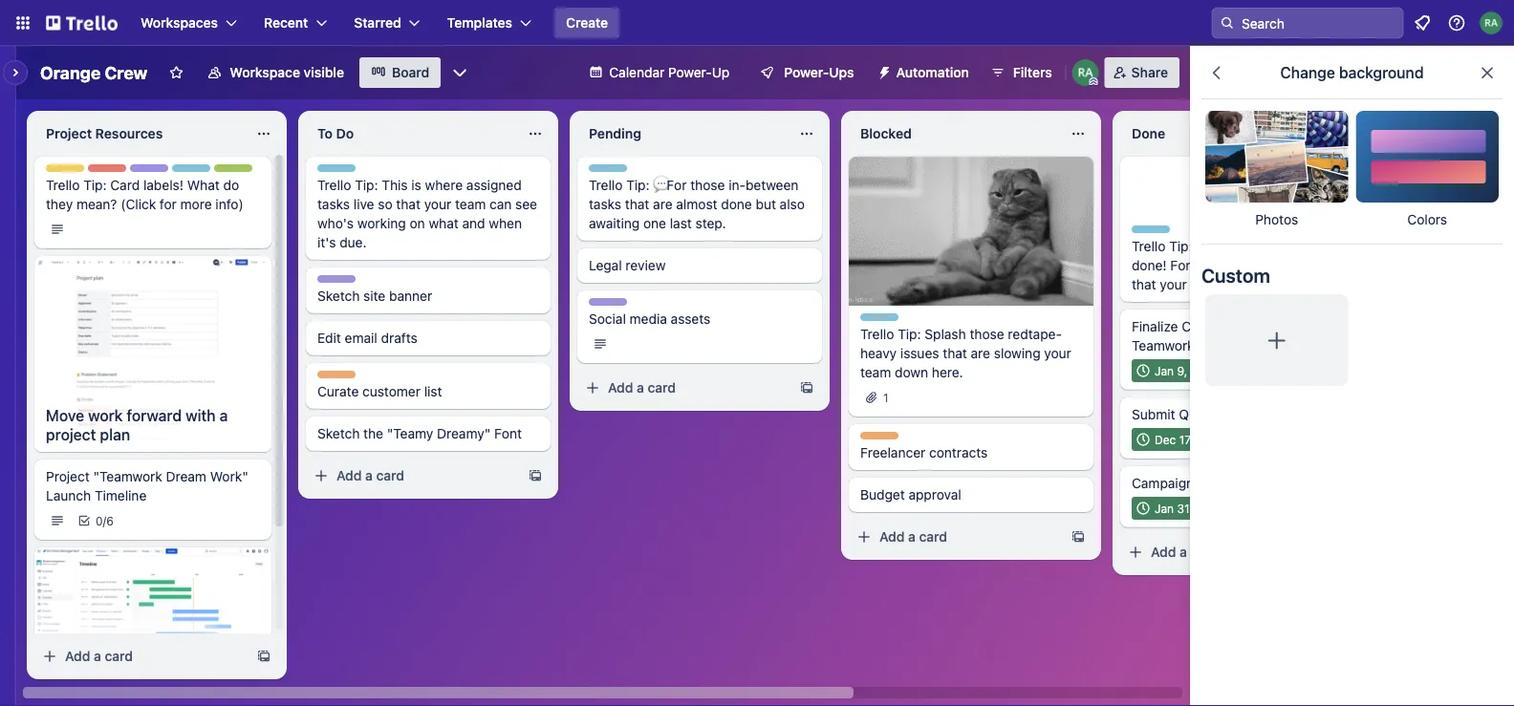 Task type: locate. For each thing, give the bounding box(es) containing it.
that up here.
[[943, 346, 967, 361]]

0 horizontal spatial tasks
[[317, 196, 350, 212]]

1 vertical spatial those
[[970, 326, 1004, 342]]

dream left work"
[[166, 469, 206, 485]]

resources
[[95, 126, 163, 141]]

card down media
[[648, 380, 676, 396]]

0 vertical spatial jan
[[1155, 364, 1174, 378]]

create from template… image
[[799, 380, 814, 396], [528, 468, 543, 484], [256, 649, 271, 664]]

1 horizontal spatial are
[[971, 346, 990, 361]]

tip inside trello tip trello tip: 💬for those in-between tasks that are almost done but also awaiting one last step.
[[623, 165, 640, 179]]

that inside trello tip trello tip: 💬for those in-between tasks that are almost done but also awaiting one last step.
[[625, 196, 649, 212]]

blocked
[[860, 126, 912, 141]]

tip for trello tip: ✨ be proud! you're done! for all your finished tasks that your team has hustled on.
[[1166, 227, 1183, 240]]

1 vertical spatial project
[[46, 469, 90, 485]]

0 horizontal spatial color: purple, title: "design team" element
[[130, 164, 201, 179]]

card right looking
[[105, 649, 133, 664]]

2 horizontal spatial color: purple, title: "design team" element
[[589, 298, 660, 313]]

1 vertical spatial campaign
[[1132, 476, 1194, 491]]

team inside design team social media assets
[[630, 299, 660, 313]]

for inside looking for even more project management features?
[[106, 636, 126, 654]]

your up what
[[424, 196, 451, 212]]

for down labels!
[[160, 196, 177, 212]]

2 vertical spatial create from template… image
[[256, 649, 271, 664]]

add a card button
[[577, 373, 792, 403], [306, 461, 520, 491], [849, 522, 1063, 553], [34, 641, 249, 672]]

0 vertical spatial ✨
[[1196, 239, 1210, 254]]

awaiting
[[589, 216, 640, 231]]

review
[[626, 258, 666, 273]]

a down budget approval
[[908, 529, 916, 545]]

0 vertical spatial 2020
[[1191, 364, 1219, 378]]

2 vertical spatial design
[[589, 299, 627, 313]]

trello tip: this is where assigned tasks live so that your team can see who's working on what and when it's due. link
[[317, 176, 539, 252]]

1 horizontal spatial project
[[208, 636, 258, 654]]

jan left the 31,
[[1155, 502, 1174, 515]]

for up management
[[106, 636, 126, 654]]

search image
[[1220, 15, 1235, 31]]

between
[[746, 177, 799, 193]]

even
[[130, 636, 163, 654]]

1 horizontal spatial power-
[[784, 65, 829, 80]]

2 vertical spatial color: purple, title: "design team" element
[[589, 298, 660, 313]]

tip: up live
[[355, 177, 378, 193]]

that inside trello tip trello tip: this is where assigned tasks live so that your team can see who's working on what and when it's due.
[[396, 196, 421, 212]]

0 horizontal spatial design
[[130, 165, 168, 179]]

project "teamwork dream work" launch timeline link
[[46, 467, 260, 506]]

0 horizontal spatial project
[[46, 426, 96, 444]]

add left 'even'
[[65, 649, 90, 664]]

workspaces button
[[129, 8, 249, 38]]

color: orange, title: "one more step" element up freelancer
[[860, 432, 899, 440]]

trello tip: ✨ be proud! you're done! for all your finished tasks that your team has hustled on. link
[[1132, 237, 1354, 294]]

1 vertical spatial team
[[1191, 277, 1222, 293]]

here.
[[932, 365, 963, 380]]

tip: left 💬for
[[626, 177, 650, 193]]

are
[[653, 196, 673, 212], [971, 346, 990, 361]]

card down the the
[[376, 468, 404, 484]]

"teamy
[[387, 426, 433, 442]]

a right with
[[220, 407, 228, 425]]

jan inside jan 9, 2020 option
[[1155, 364, 1174, 378]]

team down all
[[1191, 277, 1222, 293]]

project inside project "teamwork dream work" launch timeline
[[46, 469, 90, 485]]

1 vertical spatial color: orange, title: "one more step" element
[[860, 432, 899, 440]]

design inside design team social media assets
[[589, 299, 627, 313]]

✨
[[1196, 239, 1210, 254], [1278, 338, 1291, 354]]

1 jan from the top
[[1155, 364, 1174, 378]]

color: red, title: "priority" element
[[88, 164, 128, 179]]

0 vertical spatial team
[[455, 196, 486, 212]]

tip: up issues
[[898, 326, 921, 342]]

team down heavy
[[860, 365, 891, 380]]

1 horizontal spatial ✨
[[1278, 338, 1291, 354]]

0 vertical spatial team
[[171, 165, 201, 179]]

2 horizontal spatial design
[[589, 299, 627, 313]]

0 vertical spatial sketch
[[317, 288, 360, 304]]

✨ left be
[[1196, 239, 1210, 254]]

0 vertical spatial more
[[180, 196, 212, 212]]

1 vertical spatial team
[[359, 276, 389, 290]]

are inside trello tip trello tip: 💬for those in-between tasks that are almost done but also awaiting one last step.
[[653, 196, 673, 212]]

has
[[1225, 277, 1247, 293]]

1 vertical spatial are
[[971, 346, 990, 361]]

proposal
[[1198, 476, 1252, 491]]

1 vertical spatial jan
[[1155, 502, 1174, 515]]

custom
[[1202, 264, 1270, 286]]

add down sketch the "teamy dreamy" font
[[336, 468, 362, 484]]

2020 for campaign
[[1191, 364, 1219, 378]]

create from template… image for legal review
[[799, 380, 814, 396]]

in-
[[729, 177, 746, 193]]

1 horizontal spatial dream
[[1198, 338, 1239, 354]]

tip: inside trello tip: card labels! what do they mean? (click for more info)
[[83, 177, 107, 193]]

dream inside project "teamwork dream work" launch timeline
[[166, 469, 206, 485]]

0 vertical spatial for
[[160, 196, 177, 212]]

jan 9, 2020
[[1155, 364, 1219, 378]]

ruby anderson (rubyanderson7) image inside primary element
[[1480, 11, 1503, 34]]

(click
[[121, 196, 156, 212]]

tip: inside trello tip trello tip: ✨ be proud! you're done! for all your finished tasks that your team has hustled on.
[[1169, 239, 1193, 254]]

a for trello tip: 💬for those in-between tasks that are almost done but also awaiting one last step.
[[637, 380, 644, 396]]

templates
[[447, 15, 512, 31]]

team for redtape-
[[860, 365, 891, 380]]

font
[[494, 426, 522, 442]]

color: orange, title: "one more step" element
[[317, 371, 356, 379], [860, 432, 899, 440]]

add for blocked
[[879, 529, 905, 545]]

are down 💬for
[[653, 196, 673, 212]]

tip: up "mean?" in the top of the page
[[83, 177, 107, 193]]

a down media
[[637, 380, 644, 396]]

design for social
[[589, 299, 627, 313]]

2 jan from the top
[[1155, 502, 1174, 515]]

1 vertical spatial ✨
[[1278, 338, 1291, 354]]

2 horizontal spatial team
[[630, 299, 660, 313]]

1 vertical spatial design
[[317, 276, 356, 290]]

visible
[[304, 65, 344, 80]]

color: purple, title: "design team" element
[[130, 164, 201, 179], [317, 275, 389, 290], [589, 298, 660, 313]]

2 horizontal spatial create from template… image
[[799, 380, 814, 396]]

finalize campaign name: teamwork dream work ✨ link
[[1132, 317, 1354, 356]]

last
[[670, 216, 692, 231]]

Project Resources text field
[[34, 119, 245, 149]]

that down the done!
[[1132, 277, 1156, 293]]

your inside trello tip trello tip: this is where assigned tasks live so that your team can see who's working on what and when it's due.
[[424, 196, 451, 212]]

power- down primary element
[[784, 65, 829, 80]]

a left 'even'
[[94, 649, 101, 664]]

tip: inside trello tip trello tip: splash those redtape- heavy issues that are slowing your team down here.
[[898, 326, 921, 342]]

color: orange, title: "one more step" element for curate
[[317, 371, 356, 379]]

0 vertical spatial project
[[46, 426, 96, 444]]

tip for trello tip: this is where assigned tasks live so that your team can see who's working on what and when it's due.
[[351, 165, 369, 179]]

1 vertical spatial color: purple, title: "design team" element
[[317, 275, 389, 290]]

0 vertical spatial campaign
[[1182, 319, 1244, 335]]

2 horizontal spatial team
[[1191, 277, 1222, 293]]

drafts
[[381, 330, 417, 346]]

17,
[[1179, 433, 1193, 446]]

design inside design team sketch site banner
[[317, 276, 356, 290]]

more inside trello tip: card labels! what do they mean? (click for more info)
[[180, 196, 212, 212]]

2 project from the top
[[46, 469, 90, 485]]

starred button
[[343, 8, 432, 38]]

project inside the move work forward with a project plan
[[46, 426, 96, 444]]

tip inside trello tip trello tip: this is where assigned tasks live so that your team can see who's working on what and when it's due.
[[351, 165, 369, 179]]

are left slowing
[[971, 346, 990, 361]]

media
[[630, 311, 667, 327]]

move work forward with a project plan link
[[34, 399, 271, 452]]

add down budget
[[879, 529, 905, 545]]

a down the the
[[365, 468, 373, 484]]

1 vertical spatial more
[[167, 636, 204, 654]]

jan
[[1155, 364, 1174, 378], [1155, 502, 1174, 515]]

that
[[396, 196, 421, 212], [625, 196, 649, 212], [1132, 277, 1156, 293], [943, 346, 967, 361]]

sketch the "teamy dreamy" font
[[317, 426, 522, 442]]

0 horizontal spatial team
[[171, 165, 201, 179]]

campaign proposal link
[[1132, 474, 1354, 493]]

that up one
[[625, 196, 649, 212]]

2020 inside checkbox
[[1196, 502, 1224, 515]]

team up and
[[455, 196, 486, 212]]

project
[[46, 426, 96, 444], [208, 636, 258, 654]]

1 vertical spatial 2020
[[1196, 502, 1224, 515]]

✨ down name:
[[1278, 338, 1291, 354]]

1 horizontal spatial tasks
[[589, 196, 621, 212]]

0 horizontal spatial color: orange, title: "one more step" element
[[317, 371, 356, 379]]

more up features?
[[167, 636, 204, 654]]

0 horizontal spatial for
[[106, 636, 126, 654]]

sketch left the the
[[317, 426, 360, 442]]

team inside trello tip trello tip: splash those redtape- heavy issues that are slowing your team down here.
[[860, 365, 891, 380]]

2 horizontal spatial tasks
[[1295, 258, 1328, 273]]

2 vertical spatial team
[[860, 365, 891, 380]]

those inside trello tip trello tip: splash those redtape- heavy issues that are slowing your team down here.
[[970, 326, 1004, 342]]

0 vertical spatial color: purple, title: "design team" element
[[130, 164, 201, 179]]

1 vertical spatial dream
[[166, 469, 206, 485]]

star or unstar board image
[[169, 65, 184, 80]]

0 vertical spatial project
[[46, 126, 92, 141]]

those up slowing
[[970, 326, 1004, 342]]

1 horizontal spatial for
[[160, 196, 177, 212]]

card down approval
[[919, 529, 947, 545]]

what
[[429, 216, 459, 231]]

2020 right 9,
[[1191, 364, 1219, 378]]

those for slowing
[[970, 326, 1004, 342]]

budget approval
[[860, 487, 961, 503]]

project
[[46, 126, 92, 141], [46, 469, 90, 485]]

1 vertical spatial ruby anderson (rubyanderson7) image
[[1072, 59, 1099, 86]]

team inside design team sketch site banner
[[359, 276, 389, 290]]

more down what
[[180, 196, 212, 212]]

a for trello tip: this is where assigned tasks live so that your team can see who's working on what and when it's due.
[[365, 468, 373, 484]]

campaign down "has"
[[1182, 319, 1244, 335]]

tasks up awaiting
[[589, 196, 621, 212]]

filters
[[1013, 65, 1052, 80]]

color: sky, title: "trello tip" element for trello tip: this is where assigned tasks live so that your team can see who's working on what and when it's due.
[[317, 164, 369, 179]]

1 sketch from the top
[[317, 288, 360, 304]]

those
[[690, 177, 725, 193], [970, 326, 1004, 342]]

that down is
[[396, 196, 421, 212]]

project inside looking for even more project management features?
[[208, 636, 258, 654]]

jan for finalize
[[1155, 364, 1174, 378]]

jan left 9,
[[1155, 364, 1174, 378]]

tasks up who's
[[317, 196, 350, 212]]

1 vertical spatial create from template… image
[[528, 468, 543, 484]]

dream left work
[[1198, 338, 1239, 354]]

tip
[[206, 165, 223, 179], [351, 165, 369, 179], [623, 165, 640, 179], [1166, 227, 1183, 240], [894, 314, 912, 328]]

create
[[566, 15, 608, 31]]

tasks for that
[[589, 196, 621, 212]]

add a card for to do
[[336, 468, 404, 484]]

color: sky, title: "trello tip" element
[[172, 164, 223, 179], [317, 164, 369, 179], [589, 164, 640, 179], [1132, 226, 1183, 240], [860, 314, 912, 328]]

email
[[345, 330, 377, 346]]

are inside trello tip trello tip: splash those redtape- heavy issues that are slowing your team down here.
[[971, 346, 990, 361]]

Jan 9, 2020 checkbox
[[1132, 359, 1225, 382]]

where
[[425, 177, 463, 193]]

0 horizontal spatial dream
[[166, 469, 206, 485]]

down
[[895, 365, 928, 380]]

those for almost
[[690, 177, 725, 193]]

1 horizontal spatial team
[[860, 365, 891, 380]]

tip: up for
[[1169, 239, 1193, 254]]

Jan 31, 2020 checkbox
[[1132, 497, 1230, 520]]

add a card for pending
[[608, 380, 676, 396]]

0 vertical spatial create from template… image
[[799, 380, 814, 396]]

1 horizontal spatial create from template… image
[[528, 468, 543, 484]]

edit
[[317, 330, 341, 346]]

pending
[[589, 126, 641, 141]]

those inside trello tip trello tip: 💬for those in-between tasks that are almost done but also awaiting one last step.
[[690, 177, 725, 193]]

1 horizontal spatial those
[[970, 326, 1004, 342]]

legal review
[[589, 258, 666, 273]]

power-ups
[[784, 65, 854, 80]]

legal
[[589, 258, 622, 273]]

tasks inside trello tip trello tip: 💬for those in-between tasks that are almost done but also awaiting one last step.
[[589, 196, 621, 212]]

team right social
[[630, 299, 660, 313]]

also
[[780, 196, 805, 212]]

2 power- from the left
[[784, 65, 829, 80]]

0 horizontal spatial power-
[[668, 65, 712, 80]]

project inside "text field"
[[46, 126, 92, 141]]

✨ inside trello tip trello tip: ✨ be proud! you're done! for all your finished tasks that your team has hustled on.
[[1196, 239, 1210, 254]]

to do
[[317, 126, 354, 141]]

1 vertical spatial sketch
[[317, 426, 360, 442]]

project up color: yellow, title: "copy request" element
[[46, 126, 92, 141]]

campaign inside finalize campaign name: teamwork dream work ✨
[[1182, 319, 1244, 335]]

1 project from the top
[[46, 126, 92, 141]]

1 power- from the left
[[668, 65, 712, 80]]

project up features?
[[208, 636, 258, 654]]

project down move
[[46, 426, 96, 444]]

ruby anderson (rubyanderson7) image
[[1480, 11, 1503, 34], [1072, 59, 1099, 86]]

freelancer contracts
[[860, 445, 988, 461]]

2 sketch from the top
[[317, 426, 360, 442]]

add for pending
[[608, 380, 633, 396]]

2020 inside option
[[1191, 364, 1219, 378]]

1 horizontal spatial color: purple, title: "design team" element
[[317, 275, 389, 290]]

tasks
[[317, 196, 350, 212], [589, 196, 621, 212], [1295, 258, 1328, 273]]

jan inside jan 31, 2020 checkbox
[[1155, 502, 1174, 515]]

1 horizontal spatial design
[[317, 276, 356, 290]]

your down be
[[1212, 258, 1239, 273]]

color: sky, title: "trello tip" element for trello tip: splash those redtape- heavy issues that are slowing your team down here.
[[860, 314, 912, 328]]

it's
[[317, 235, 336, 250]]

add down social
[[608, 380, 633, 396]]

sketch inside design team sketch site banner
[[317, 288, 360, 304]]

team left "halp"
[[171, 165, 201, 179]]

1 vertical spatial for
[[106, 636, 126, 654]]

0 vertical spatial are
[[653, 196, 673, 212]]

project up launch
[[46, 469, 90, 485]]

0 horizontal spatial those
[[690, 177, 725, 193]]

0 vertical spatial ruby anderson (rubyanderson7) image
[[1480, 11, 1503, 34]]

almost
[[676, 196, 717, 212]]

0 horizontal spatial are
[[653, 196, 673, 212]]

campaign up jan 31, 2020 checkbox
[[1132, 476, 1194, 491]]

1 horizontal spatial team
[[359, 276, 389, 290]]

submit q1 report
[[1132, 407, 1237, 423]]

team left banner
[[359, 276, 389, 290]]

team
[[171, 165, 201, 179], [359, 276, 389, 290], [630, 299, 660, 313]]

customize views image
[[450, 63, 470, 82]]

budget approval link
[[860, 486, 1082, 505]]

workspaces
[[141, 15, 218, 31]]

sketch
[[317, 288, 360, 304], [317, 426, 360, 442]]

design team sketch site banner
[[317, 276, 432, 304]]

1 vertical spatial project
[[208, 636, 258, 654]]

Search field
[[1235, 9, 1402, 37]]

tasks inside trello tip trello tip: this is where assigned tasks live so that your team can see who's working on what and when it's due.
[[317, 196, 350, 212]]

tip: for trello tip: ✨ be proud! you're done! for all your finished tasks that your team has hustled on.
[[1169, 239, 1193, 254]]

ruby anderson (rubyanderson7) image right "filters"
[[1072, 59, 1099, 86]]

tip: inside trello tip trello tip: 💬for those in-between tasks that are almost done but also awaiting one last step.
[[626, 177, 650, 193]]

labels!
[[143, 177, 184, 193]]

card
[[648, 380, 676, 396], [376, 468, 404, 484], [919, 529, 947, 545], [105, 649, 133, 664]]

0 horizontal spatial ✨
[[1196, 239, 1210, 254]]

0 horizontal spatial create from template… image
[[256, 649, 271, 664]]

tip: inside trello tip trello tip: this is where assigned tasks live so that your team can see who's working on what and when it's due.
[[355, 177, 378, 193]]

tasks for live
[[317, 196, 350, 212]]

0 horizontal spatial ruby anderson (rubyanderson7) image
[[1072, 59, 1099, 86]]

launch
[[46, 488, 91, 504]]

tip: for trello tip: 💬for those in-between tasks that are almost done but also awaiting one last step.
[[626, 177, 650, 193]]

are for almost
[[653, 196, 673, 212]]

name:
[[1248, 319, 1288, 335]]

sketch left site
[[317, 288, 360, 304]]

ruby anderson (rubyanderson7) image right open information menu icon
[[1480, 11, 1503, 34]]

team for where
[[455, 196, 486, 212]]

tasks up on.
[[1295, 258, 1328, 273]]

color: purple, title: "design team" element for social media assets
[[589, 298, 660, 313]]

tip inside trello tip trello tip: ✨ be proud! you're done! for all your finished tasks that your team has hustled on.
[[1166, 227, 1183, 240]]

2 vertical spatial team
[[630, 299, 660, 313]]

"teamwork
[[93, 469, 162, 485]]

power- right calendar
[[668, 65, 712, 80]]

2020
[[1191, 364, 1219, 378], [1196, 502, 1224, 515]]

0 horizontal spatial team
[[455, 196, 486, 212]]

tasks inside trello tip trello tip: ✨ be proud! you're done! for all your finished tasks that your team has hustled on.
[[1295, 258, 1328, 273]]

tip for trello tip: 💬for those in-between tasks that are almost done but also awaiting one last step.
[[623, 165, 640, 179]]

who's
[[317, 216, 354, 231]]

that inside trello tip trello tip: splash those redtape- heavy issues that are slowing your team down here.
[[943, 346, 967, 361]]

0 vertical spatial dream
[[1198, 338, 1239, 354]]

0 vertical spatial those
[[690, 177, 725, 193]]

your down the redtape-
[[1044, 346, 1072, 361]]

those up "almost"
[[690, 177, 725, 193]]

work
[[88, 407, 123, 425]]

work
[[1242, 338, 1274, 354]]

color: orange, title: "one more step" element up curate
[[317, 371, 356, 379]]

1 horizontal spatial color: orange, title: "one more step" element
[[860, 432, 899, 440]]

workspace visible
[[230, 65, 344, 80]]

campaign
[[1182, 319, 1244, 335], [1132, 476, 1194, 491]]

recent button
[[252, 8, 339, 38]]

edit email drafts link
[[317, 329, 539, 348]]

power-
[[668, 65, 712, 80], [784, 65, 829, 80]]

team inside trello tip trello tip: this is where assigned tasks live so that your team can see who's working on what and when it's due.
[[455, 196, 486, 212]]

0 vertical spatial color: orange, title: "one more step" element
[[317, 371, 356, 379]]

project for project resources
[[46, 126, 92, 141]]

filters button
[[984, 57, 1058, 88]]

1 horizontal spatial ruby anderson (rubyanderson7) image
[[1480, 11, 1503, 34]]

photos
[[1255, 212, 1298, 228]]

splash
[[925, 326, 966, 342]]

social
[[589, 311, 626, 327]]

2020 right the 31,
[[1196, 502, 1224, 515]]



Task type: describe. For each thing, give the bounding box(es) containing it.
recent
[[264, 15, 308, 31]]

share
[[1132, 65, 1168, 80]]

trello tip trello tip: this is where assigned tasks live so that your team can see who's working on what and when it's due.
[[317, 165, 537, 250]]

campaign proposal
[[1132, 476, 1252, 491]]

To Do text field
[[306, 119, 516, 149]]

trello tip trello tip: splash those redtape- heavy issues that are slowing your team down here.
[[860, 314, 1072, 380]]

board
[[392, 65, 429, 80]]

contracts
[[929, 445, 988, 461]]

dream inside finalize campaign name: teamwork dream work ✨
[[1198, 338, 1239, 354]]

management
[[46, 655, 139, 673]]

forward
[[127, 407, 182, 425]]

working
[[357, 216, 406, 231]]

1
[[883, 391, 889, 404]]

a for trello tip: card labels! what do they mean? (click for more info)
[[94, 649, 101, 664]]

looking for even more project management features? link
[[34, 628, 271, 681]]

priority
[[88, 165, 128, 179]]

you're
[[1277, 239, 1316, 254]]

colors
[[1408, 212, 1447, 228]]

Done text field
[[1120, 119, 1331, 149]]

color: orange, title: "one more step" element for freelancer
[[860, 432, 899, 440]]

a inside the move work forward with a project plan
[[220, 407, 228, 425]]

customer
[[362, 384, 421, 400]]

looking
[[46, 636, 102, 654]]

open information menu image
[[1447, 13, 1466, 33]]

that inside trello tip trello tip: ✨ be proud! you're done! for all your finished tasks that your team has hustled on.
[[1132, 277, 1156, 293]]

trello inside trello tip: card labels! what do they mean? (click for more info)
[[46, 177, 80, 193]]

color: yellow, title: "copy request" element
[[46, 164, 84, 172]]

done!
[[1132, 258, 1167, 273]]

jan for campaign
[[1155, 502, 1174, 515]]

what
[[187, 177, 220, 193]]

team for social
[[630, 299, 660, 313]]

power-ups button
[[746, 57, 866, 88]]

submit q1 report link
[[1132, 405, 1354, 424]]

are for slowing
[[971, 346, 990, 361]]

up
[[712, 65, 730, 80]]

your inside trello tip trello tip: splash those redtape- heavy issues that are slowing your team down here.
[[1044, 346, 1072, 361]]

legal review link
[[589, 256, 811, 275]]

banner
[[389, 288, 432, 304]]

for
[[1170, 258, 1191, 273]]

social media assets link
[[589, 310, 811, 329]]

is
[[411, 177, 421, 193]]

team inside trello tip trello tip: ✨ be proud! you're done! for all your finished tasks that your team has hustled on.
[[1191, 277, 1222, 293]]

add a card button for to do
[[306, 461, 520, 491]]

calendar power-up
[[609, 65, 730, 80]]

tip: for trello tip: this is where assigned tasks live so that your team can see who's working on what and when it's due.
[[355, 177, 378, 193]]

add a card button for pending
[[577, 373, 792, 403]]

trello tip: card labels! what do they mean? (click for more info)
[[46, 177, 243, 212]]

team for sketch
[[359, 276, 389, 290]]

✨ inside finalize campaign name: teamwork dream work ✨
[[1278, 338, 1291, 354]]

automation
[[896, 65, 969, 80]]

add a card for blocked
[[879, 529, 947, 545]]

freelancer
[[860, 445, 926, 461]]

💬for
[[653, 177, 687, 193]]

add for project resources
[[65, 649, 90, 664]]

report
[[1199, 407, 1237, 423]]

project for project "teamwork dream work" launch timeline
[[46, 469, 90, 485]]

on.
[[1300, 277, 1319, 293]]

q1
[[1179, 407, 1195, 423]]

more inside looking for even more project management features?
[[167, 636, 204, 654]]

Board name text field
[[31, 57, 157, 88]]

primary element
[[0, 0, 1514, 46]]

curate customer list
[[317, 384, 442, 400]]

0 notifications image
[[1411, 11, 1434, 34]]

freelancer contracts link
[[860, 444, 1082, 463]]

site
[[363, 288, 386, 304]]

card for blocked
[[919, 529, 947, 545]]

share button
[[1105, 57, 1180, 88]]

add a card button for project resources
[[34, 641, 249, 672]]

but
[[756, 196, 776, 212]]

priority design team
[[88, 165, 201, 179]]

crew
[[105, 62, 148, 83]]

card for project resources
[[105, 649, 133, 664]]

change background
[[1280, 64, 1424, 82]]

jan 31, 2020
[[1155, 502, 1224, 515]]

color: sky, title: "trello tip" element for trello tip: ✨ be proud! you're done! for all your finished tasks that your team has hustled on.
[[1132, 226, 1183, 240]]

proud!
[[1233, 239, 1273, 254]]

Dec 17, 2019 checkbox
[[1132, 428, 1229, 451]]

orange crew
[[40, 62, 148, 83]]

background
[[1339, 64, 1424, 82]]

one
[[643, 216, 666, 231]]

color: purple, title: "design team" element for sketch site banner
[[317, 275, 389, 290]]

the
[[363, 426, 383, 442]]

create from template… image
[[1071, 530, 1086, 545]]

add for to do
[[336, 468, 362, 484]]

be
[[1213, 239, 1229, 254]]

Pending text field
[[577, 119, 788, 149]]

design for sketch
[[317, 276, 356, 290]]

create from template… image for move work forward with a project plan
[[256, 649, 271, 664]]

for inside trello tip: card labels! what do they mean? (click for more info)
[[160, 196, 177, 212]]

do
[[223, 177, 239, 193]]

/
[[103, 514, 106, 528]]

see
[[515, 196, 537, 212]]

design team social media assets
[[589, 299, 711, 327]]

info)
[[215, 196, 243, 212]]

board link
[[359, 57, 441, 88]]

sm image
[[870, 57, 896, 84]]

curate
[[317, 384, 359, 400]]

heavy
[[860, 346, 897, 361]]

finished
[[1243, 258, 1291, 273]]

work"
[[210, 469, 248, 485]]

dreamy"
[[437, 426, 491, 442]]

looking for even more project management features?
[[46, 636, 258, 673]]

they
[[46, 196, 73, 212]]

back to home image
[[46, 8, 118, 38]]

project resources
[[46, 126, 163, 141]]

color: lime, title: "halp" element
[[214, 164, 252, 179]]

this
[[382, 177, 408, 193]]

power- inside button
[[784, 65, 829, 80]]

9,
[[1177, 364, 1187, 378]]

add a card button for blocked
[[849, 522, 1063, 553]]

2020 for proposal
[[1196, 502, 1224, 515]]

live
[[354, 196, 374, 212]]

0 vertical spatial design
[[130, 165, 168, 179]]

move
[[46, 407, 84, 425]]

card for pending
[[648, 380, 676, 396]]

orange
[[40, 62, 101, 83]]

trello tip: 💬for those in-between tasks that are almost done but also awaiting one last step. link
[[589, 176, 811, 233]]

done
[[721, 196, 752, 212]]

do
[[336, 126, 354, 141]]

hustled
[[1251, 277, 1296, 293]]

step.
[[696, 216, 726, 231]]

card for to do
[[376, 468, 404, 484]]

list
[[424, 384, 442, 400]]

tip inside trello tip trello tip: splash those redtape- heavy issues that are slowing your team down here.
[[894, 314, 912, 328]]

mean?
[[76, 196, 117, 212]]

when
[[489, 216, 522, 231]]

your down for
[[1160, 277, 1187, 293]]

and
[[462, 216, 485, 231]]

ups
[[829, 65, 854, 80]]

this member is an admin of this board. image
[[1089, 77, 1098, 86]]

color: sky, title: "trello tip" element for trello tip: 💬for those in-between tasks that are almost done but also awaiting one last step.
[[589, 164, 640, 179]]

Blocked text field
[[849, 119, 1059, 149]]

add a card for project resources
[[65, 649, 133, 664]]

halp
[[214, 165, 240, 179]]



Task type: vqa. For each thing, say whether or not it's contained in the screenshot.
top "Design"
yes



